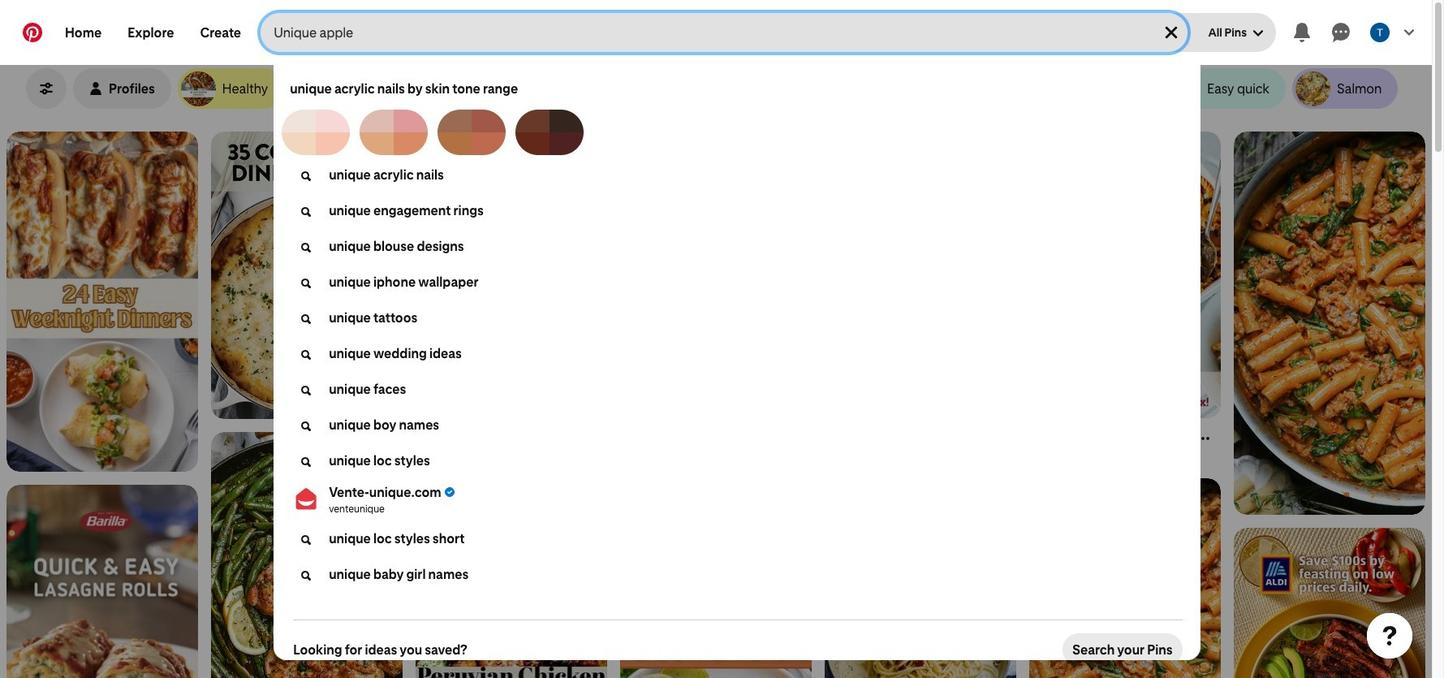 Task type: locate. For each thing, give the bounding box(es) containing it.
this contains an image of: 24 easy weeknight dinners image
[[6, 132, 198, 473]]

dropdown image
[[1254, 28, 1264, 38]]

this contains an image of: creamy sausage rigatoni (one-pot, 30-minute meal) image
[[1030, 478, 1221, 678]]

list
[[0, 132, 1432, 678]]

Search text field
[[274, 13, 1149, 52]]

filter image
[[40, 82, 53, 95]]

fish, beef or chicken, we gotchu with round-the-clock low prices. snag fresh cuts & save hundreds on groceries every year. image
[[1234, 528, 1426, 678]]



Task type: describe. For each thing, give the bounding box(es) containing it.
ready to transform your dinners into culinary masterpieces? look no further! join our monthly newsletter and embark on a delectable journey. 🌟 what's on the menu for you: 🍲 handpicked gourmet recipes 👨‍ 📆 fresh, seasonal meal ideas 🌶️ spice up your weeknight routine 👩‍👩elevate your dining experience. sign up today and create unforgettable flavors at home. #deliciousdinners #gourmetcooking #culinaryadventures #recipeinspiration #cookingcommunity #signupnow image
[[1030, 132, 1221, 419]]

these easy lasagna rolls are the perfect dish for a chilly night in! ready in under an hour, these little creations are a great way to shake up mealtime for sleepovers, a family movie night, or after a fun snow day. try them this week! image
[[6, 485, 198, 678]]

if you want to serve something both easy and hearty, make spaghetti alla carbonara. think of it as pasta coated in a dressing made of eggs and cheese, with delectable bits of pancetta throughout. this creamy carbonara recipe is ideal with spaghetti, fettuccine or linguine as a base—you can't go wrong. image
[[825, 432, 1017, 678]]

this contains: 35 cold night dinners image
[[211, 132, 403, 419]]

this contains: chicken breast with a creamy cajun sauce and a side of rice. image
[[620, 479, 812, 678]]

person image
[[89, 82, 102, 95]]

this contains an image of: lemon garlic butter chicken and green beans skillet image
[[211, 432, 403, 678]]

this contains an image of: peruvian grilled chicken with creamy green sauce image
[[416, 528, 607, 678]]

this contains: easy dinner recipes collage image. two images on top of each other. in the middle is a white box with an orange border on the inside. inside the border is a title that reads "easy dinners for lazy nights." image
[[416, 132, 607, 515]]

this contains: creamy sausage rigatoni with spinach, garlic, and tomato cream sauce in a stainless steel pan. image
[[1234, 132, 1426, 515]]

merchant verification badge icon image
[[445, 487, 454, 497]]

tara schultz image
[[1371, 23, 1390, 42]]



Task type: vqa. For each thing, say whether or not it's contained in the screenshot.
These easy Lasagna Rolls are the perfect dish for a chilly night in! Ready in under an hour, these little creations are a great way to shake up mealtime for sleepovers, a family movie night, or after a fun snow day. Try them this week! image
yes



